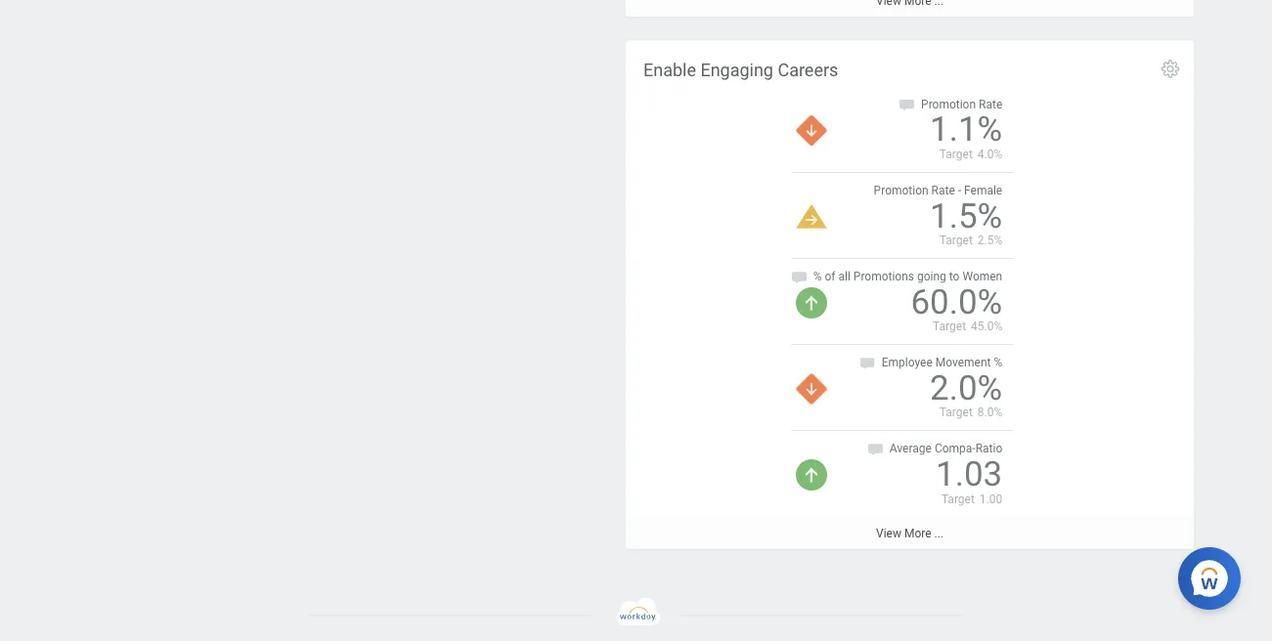 Task type: vqa. For each thing, say whether or not it's contained in the screenshot.
1.03's TARGET
yes



Task type: describe. For each thing, give the bounding box(es) containing it.
1.03 target 1.00
[[936, 454, 1003, 506]]

employee movement %
[[882, 356, 1003, 370]]

promotion rate - female
[[874, 184, 1003, 197]]

60.0%
[[911, 282, 1003, 322]]

8.0%
[[978, 406, 1003, 420]]

1.5%
[[930, 196, 1003, 236]]

1.03
[[936, 454, 1003, 494]]

...
[[935, 527, 944, 540]]

neutral warning image
[[796, 205, 827, 229]]

rate for promotion rate
[[979, 97, 1003, 111]]

enable engaging careers
[[644, 60, 839, 80]]

promotion for promotion rate
[[922, 97, 976, 111]]

rate for promotion rate - female
[[932, 184, 956, 197]]

target for 1.1%
[[940, 147, 973, 161]]

average
[[890, 442, 932, 456]]

up good image
[[796, 288, 827, 319]]

engaging
[[701, 60, 774, 80]]

target for 2.0%
[[940, 406, 973, 420]]

% of all promotions going to women
[[814, 270, 1003, 284]]

-
[[958, 184, 962, 197]]

average compa-ratio
[[890, 442, 1003, 456]]

female
[[965, 184, 1003, 197]]

movement
[[936, 356, 991, 370]]

view more ... link
[[626, 517, 1194, 549]]

enable engaging careers element
[[626, 41, 1194, 549]]

1.00
[[980, 492, 1003, 506]]

careers
[[778, 60, 839, 80]]

target for 1.03
[[942, 492, 975, 506]]



Task type: locate. For each thing, give the bounding box(es) containing it.
promotion for promotion rate - female
[[874, 184, 929, 197]]

target inside 1.03 target 1.00
[[942, 492, 975, 506]]

women
[[963, 270, 1003, 284]]

2.5%
[[978, 234, 1003, 247]]

rate up the 4.0%
[[979, 97, 1003, 111]]

1 vertical spatial %
[[994, 356, 1003, 370]]

target left the 4.0%
[[940, 147, 973, 161]]

4.0%
[[978, 147, 1003, 161]]

up good image
[[796, 460, 827, 491]]

1 horizontal spatial rate
[[979, 97, 1003, 111]]

1 vertical spatial promotion
[[874, 184, 929, 197]]

0 vertical spatial promotion
[[922, 97, 976, 111]]

promotion
[[922, 97, 976, 111], [874, 184, 929, 197]]

target
[[940, 147, 973, 161], [940, 234, 973, 247], [933, 320, 967, 334], [940, 406, 973, 420], [942, 492, 975, 506]]

target left 2.5%
[[940, 234, 973, 247]]

% left "of" at the right top of page
[[814, 270, 822, 284]]

target inside '2.0% target 8.0%'
[[940, 406, 973, 420]]

down bad image
[[796, 115, 827, 146]]

all
[[839, 270, 851, 284]]

view
[[877, 527, 902, 540]]

0 horizontal spatial %
[[814, 270, 822, 284]]

%
[[814, 270, 822, 284], [994, 356, 1003, 370]]

2.0%
[[930, 368, 1003, 408]]

target for 1.5%
[[940, 234, 973, 247]]

1 vertical spatial rate
[[932, 184, 956, 197]]

target left 8.0%
[[940, 406, 973, 420]]

target inside 60.0% target 45.0%
[[933, 320, 967, 334]]

ratio
[[976, 442, 1003, 456]]

compa-
[[935, 442, 976, 456]]

target up employee movement % on the bottom
[[933, 320, 967, 334]]

promotion rate
[[922, 97, 1003, 111]]

target for 60.0%
[[933, 320, 967, 334]]

45.0%
[[971, 320, 1003, 334]]

0 horizontal spatial rate
[[932, 184, 956, 197]]

promotion up promotion rate - female
[[922, 97, 976, 111]]

1 horizontal spatial %
[[994, 356, 1003, 370]]

rate
[[979, 97, 1003, 111], [932, 184, 956, 197]]

% right movement
[[994, 356, 1003, 370]]

60.0% target 45.0%
[[911, 282, 1003, 334]]

of
[[825, 270, 836, 284]]

more
[[905, 527, 932, 540]]

1.1% target 4.0%
[[930, 109, 1003, 161]]

configure enable engaging careers image
[[1160, 58, 1182, 80]]

target inside 1.1% target 4.0%
[[940, 147, 973, 161]]

0 vertical spatial %
[[814, 270, 822, 284]]

enable
[[644, 60, 696, 80]]

to
[[950, 270, 960, 284]]

promotion left -
[[874, 184, 929, 197]]

view more ...
[[877, 527, 944, 540]]

promotions
[[854, 270, 915, 284]]

going
[[918, 270, 947, 284]]

1.1%
[[930, 109, 1003, 149]]

2.0% target 8.0%
[[930, 368, 1003, 420]]

1.5% target 2.5%
[[930, 196, 1003, 247]]

target left 1.00
[[942, 492, 975, 506]]

target inside the 1.5% target 2.5%
[[940, 234, 973, 247]]

rate left -
[[932, 184, 956, 197]]

employee
[[882, 356, 933, 370]]

0 vertical spatial rate
[[979, 97, 1003, 111]]

down bad image
[[796, 374, 827, 405]]



